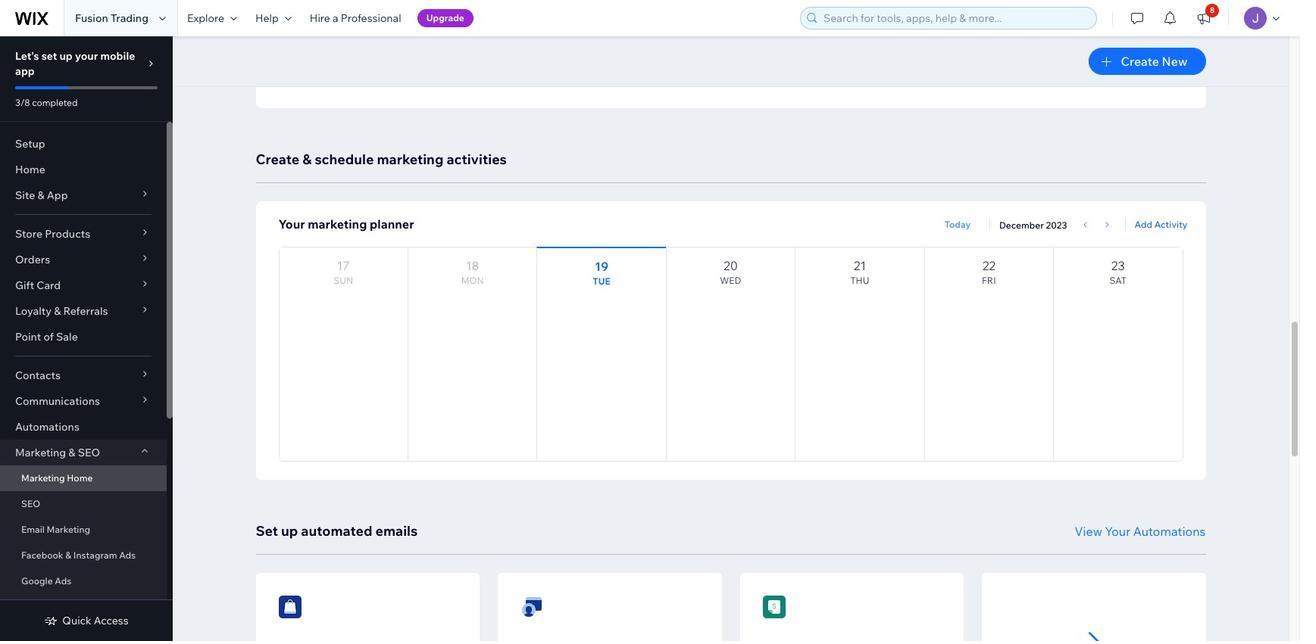 Task type: describe. For each thing, give the bounding box(es) containing it.
21
[[854, 258, 866, 274]]

20
[[724, 258, 738, 274]]

automated
[[301, 523, 372, 540]]

22
[[983, 258, 996, 274]]

total for total clicks
[[673, 40, 702, 50]]

point
[[15, 330, 41, 344]]

view
[[1075, 524, 1103, 540]]

store products
[[15, 227, 90, 241]]

referrals
[[63, 305, 108, 318]]

marketing home link
[[0, 466, 167, 492]]

today button
[[935, 216, 981, 234]]

22 fri
[[982, 258, 996, 286]]

google
[[21, 576, 53, 587]]

email marketing link
[[0, 518, 167, 543]]

setup
[[15, 137, 45, 151]]

planner
[[370, 217, 414, 232]]

category image
[[763, 596, 786, 619]]

store
[[15, 227, 42, 241]]

18
[[466, 258, 479, 274]]

create for create new
[[1121, 54, 1160, 69]]

site & app
[[15, 189, 68, 202]]

1 vertical spatial marketing
[[308, 217, 367, 232]]

marketing & seo
[[15, 446, 100, 460]]

gift
[[15, 279, 34, 293]]

loyalty & referrals button
[[0, 299, 167, 324]]

fusion
[[75, 11, 108, 25]]

1 vertical spatial your
[[1105, 524, 1131, 540]]

category image
[[279, 596, 301, 619]]

site
[[15, 189, 35, 202]]

schedule
[[315, 151, 374, 168]]

setup link
[[0, 131, 167, 157]]

seo inside dropdown button
[[78, 446, 100, 460]]

completed
[[32, 97, 78, 108]]

wed
[[720, 275, 742, 286]]

create new
[[1121, 54, 1188, 69]]

orders
[[15, 253, 50, 267]]

email
[[21, 524, 45, 536]]

your
[[75, 49, 98, 63]]

contacts button
[[0, 363, 167, 389]]

point of sale
[[15, 330, 78, 344]]

automations link
[[0, 415, 167, 440]]

up inside let's set up your mobile app
[[59, 49, 73, 63]]

loyalty & referrals
[[15, 305, 108, 318]]

loyalty
[[15, 305, 52, 318]]

sat
[[1110, 275, 1127, 286]]

upgrade
[[426, 12, 464, 23]]

products
[[45, 227, 90, 241]]

20 wed
[[720, 258, 742, 286]]

create new button
[[1089, 48, 1206, 75]]

add activity button
[[1135, 218, 1188, 231]]

instagram
[[73, 550, 117, 562]]

view your automations
[[1075, 524, 1206, 540]]

sun
[[334, 275, 353, 286]]

december 2023
[[1000, 220, 1067, 231]]

0 vertical spatial marketing
[[377, 151, 444, 168]]

3/8 completed
[[15, 97, 78, 108]]

orders button
[[0, 247, 167, 273]]

facebook & instagram ads
[[21, 550, 136, 562]]

a
[[333, 11, 339, 25]]

let's
[[15, 49, 39, 63]]

google ads
[[21, 576, 71, 587]]

hire a professional link
[[301, 0, 410, 36]]

of
[[44, 330, 54, 344]]

today
[[945, 219, 971, 230]]

click-through rate
[[836, 40, 936, 50]]

thu
[[851, 275, 870, 286]]

& for referrals
[[54, 305, 61, 318]]

card
[[37, 279, 61, 293]]

view your automations link
[[1075, 523, 1206, 541]]

& for instagram
[[65, 550, 71, 562]]

quick access button
[[44, 615, 129, 628]]

home link
[[0, 157, 167, 183]]

& for schedule
[[303, 151, 312, 168]]

your marketing planner
[[279, 217, 414, 232]]

8 button
[[1188, 0, 1221, 36]]

marketing home
[[21, 473, 93, 484]]

23
[[1112, 258, 1125, 274]]

total impressions
[[509, 40, 604, 50]]

1 horizontal spatial ads
[[119, 550, 136, 562]]

store products button
[[0, 221, 167, 247]]



Task type: vqa. For each thing, say whether or not it's contained in the screenshot.
emails
yes



Task type: locate. For each thing, give the bounding box(es) containing it.
& right site
[[37, 189, 44, 202]]

help
[[255, 11, 279, 25]]

marketing for marketing home
[[21, 473, 65, 484]]

home down setup
[[15, 163, 45, 177]]

& right facebook on the left bottom
[[65, 550, 71, 562]]

1 vertical spatial create
[[256, 151, 300, 168]]

access
[[94, 615, 129, 628]]

add
[[1135, 219, 1153, 230]]

create inside create new button
[[1121, 54, 1160, 69]]

&
[[303, 151, 312, 168], [37, 189, 44, 202], [54, 305, 61, 318], [68, 446, 75, 460], [65, 550, 71, 562]]

create left new
[[1121, 54, 1160, 69]]

total
[[509, 40, 538, 50], [673, 40, 702, 50]]

& down automations link
[[68, 446, 75, 460]]

1 horizontal spatial marketing
[[377, 151, 444, 168]]

automations inside sidebar element
[[15, 421, 80, 434]]

1 vertical spatial marketing
[[21, 473, 65, 484]]

automations
[[15, 421, 80, 434], [1134, 524, 1206, 540]]

seo
[[78, 446, 100, 460], [21, 499, 40, 510]]

0 horizontal spatial create
[[256, 151, 300, 168]]

1 horizontal spatial home
[[67, 473, 93, 484]]

0 vertical spatial your
[[279, 217, 305, 232]]

activity
[[1155, 219, 1188, 230]]

seo up marketing home link
[[78, 446, 100, 460]]

new
[[1162, 54, 1188, 69]]

ads right google
[[55, 576, 71, 587]]

gift card
[[15, 279, 61, 293]]

mon
[[461, 275, 484, 286]]

total clicks
[[673, 40, 738, 50]]

marketing
[[15, 446, 66, 460], [21, 473, 65, 484], [47, 524, 90, 536]]

2 vertical spatial marketing
[[47, 524, 90, 536]]

add activity
[[1135, 219, 1188, 230]]

marketing for marketing & seo
[[15, 446, 66, 460]]

1 horizontal spatial automations
[[1134, 524, 1206, 540]]

1 total from the left
[[509, 40, 538, 50]]

Search for tools, apps, help & more... field
[[819, 8, 1092, 29]]

sale
[[56, 330, 78, 344]]

19
[[595, 259, 609, 274]]

mobile
[[100, 49, 135, 63]]

let's set up your mobile app
[[15, 49, 135, 78]]

marketing up '17'
[[308, 217, 367, 232]]

click-
[[836, 40, 865, 50]]

marketing up marketing home
[[15, 446, 66, 460]]

1 horizontal spatial total
[[673, 40, 702, 50]]

& right loyalty
[[54, 305, 61, 318]]

create left schedule
[[256, 151, 300, 168]]

activities
[[447, 151, 507, 168]]

& left schedule
[[303, 151, 312, 168]]

december
[[1000, 220, 1044, 231]]

1 vertical spatial automations
[[1134, 524, 1206, 540]]

upgrade button
[[417, 9, 474, 27]]

marketing down the marketing & seo
[[21, 473, 65, 484]]

email marketing
[[21, 524, 90, 536]]

quick
[[62, 615, 91, 628]]

create for create & schedule marketing activities
[[256, 151, 300, 168]]

0 horizontal spatial home
[[15, 163, 45, 177]]

8
[[1210, 5, 1215, 15]]

app
[[47, 189, 68, 202]]

home down marketing & seo dropdown button
[[67, 473, 93, 484]]

1 vertical spatial ads
[[55, 576, 71, 587]]

1 horizontal spatial create
[[1121, 54, 1160, 69]]

total for total impressions
[[509, 40, 538, 50]]

gift card button
[[0, 273, 167, 299]]

seo link
[[0, 492, 167, 518]]

0 horizontal spatial ads
[[55, 576, 71, 587]]

impressions
[[541, 40, 604, 50]]

communications
[[15, 395, 100, 408]]

0 horizontal spatial automations
[[15, 421, 80, 434]]

& for seo
[[68, 446, 75, 460]]

facebook
[[21, 550, 63, 562]]

contacts
[[15, 369, 61, 383]]

0 vertical spatial automations
[[15, 421, 80, 434]]

communications button
[[0, 389, 167, 415]]

1 horizontal spatial seo
[[78, 446, 100, 460]]

0 vertical spatial marketing
[[15, 446, 66, 460]]

fri
[[982, 275, 996, 286]]

1 vertical spatial up
[[281, 523, 298, 540]]

total left impressions
[[509, 40, 538, 50]]

1 horizontal spatial up
[[281, 523, 298, 540]]

seo up email
[[21, 499, 40, 510]]

hire
[[310, 11, 330, 25]]

23 sat
[[1110, 258, 1127, 286]]

2023
[[1046, 220, 1067, 231]]

1 vertical spatial home
[[67, 473, 93, 484]]

rate
[[913, 40, 936, 50]]

trading
[[111, 11, 149, 25]]

tue
[[593, 276, 611, 287]]

0 vertical spatial seo
[[78, 446, 100, 460]]

3/8
[[15, 97, 30, 108]]

marketing & seo button
[[0, 440, 167, 466]]

0 horizontal spatial marketing
[[308, 217, 367, 232]]

0 horizontal spatial your
[[279, 217, 305, 232]]

0 vertical spatial up
[[59, 49, 73, 63]]

set up automated emails
[[256, 523, 418, 540]]

quick access
[[62, 615, 129, 628]]

0 vertical spatial home
[[15, 163, 45, 177]]

marketing up facebook & instagram ads on the bottom left
[[47, 524, 90, 536]]

0 horizontal spatial total
[[509, 40, 538, 50]]

help button
[[246, 0, 301, 36]]

set
[[256, 523, 278, 540]]

explore
[[187, 11, 224, 25]]

facebook & instagram ads link
[[0, 543, 167, 569]]

total left the clicks
[[673, 40, 702, 50]]

home
[[15, 163, 45, 177], [67, 473, 93, 484]]

18 mon
[[461, 258, 484, 286]]

0 horizontal spatial up
[[59, 49, 73, 63]]

0 vertical spatial ads
[[119, 550, 136, 562]]

17
[[337, 258, 350, 274]]

marketing inside dropdown button
[[15, 446, 66, 460]]

19 tue
[[593, 259, 611, 287]]

0 vertical spatial create
[[1121, 54, 1160, 69]]

your
[[279, 217, 305, 232], [1105, 524, 1131, 540]]

0 horizontal spatial seo
[[21, 499, 40, 510]]

marketing right schedule
[[377, 151, 444, 168]]

site & app button
[[0, 183, 167, 208]]

google ads link
[[0, 569, 167, 595]]

ads right instagram
[[119, 550, 136, 562]]

sidebar element
[[0, 36, 173, 642]]

marketing
[[377, 151, 444, 168], [308, 217, 367, 232]]

& for app
[[37, 189, 44, 202]]

professional
[[341, 11, 401, 25]]

2 total from the left
[[673, 40, 702, 50]]

create & schedule marketing activities
[[256, 151, 507, 168]]

21 thu
[[851, 258, 870, 286]]

1 horizontal spatial your
[[1105, 524, 1131, 540]]

through
[[865, 40, 911, 50]]

point of sale link
[[0, 324, 167, 350]]

1 vertical spatial seo
[[21, 499, 40, 510]]

set
[[41, 49, 57, 63]]



